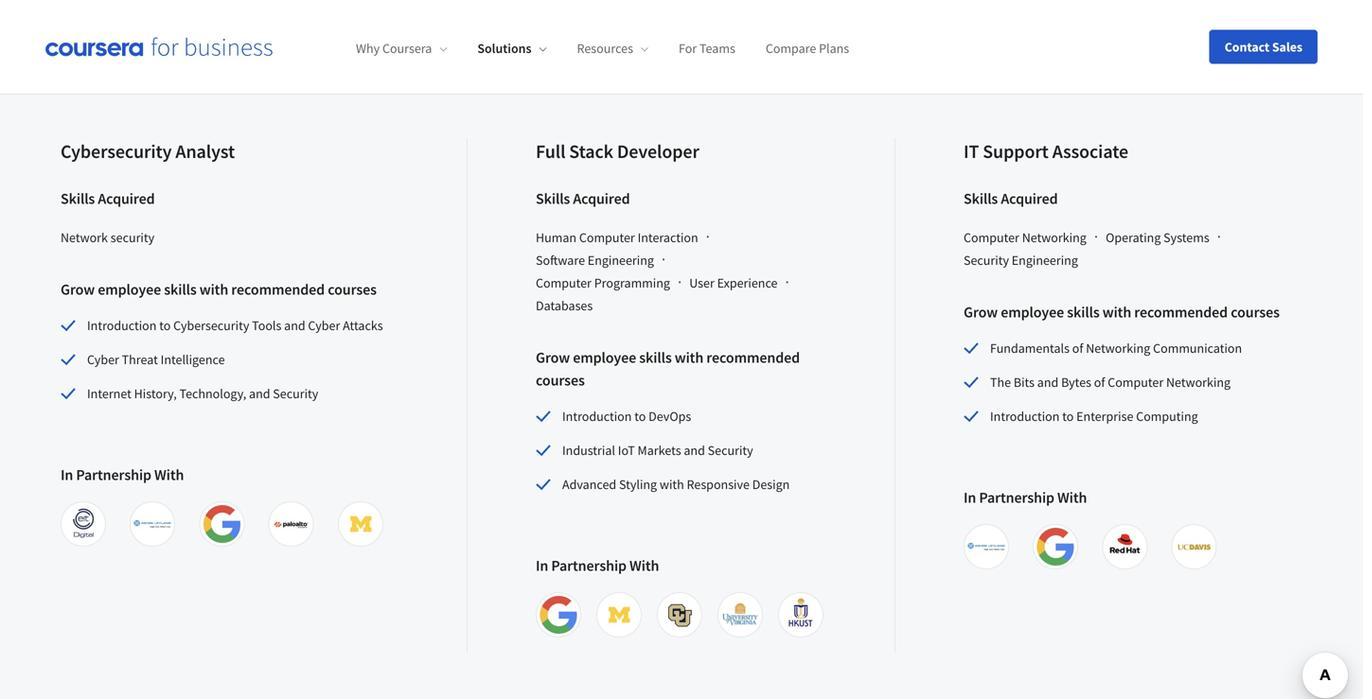 Task type: locate. For each thing, give the bounding box(es) containing it.
1 horizontal spatial engineering
[[1012, 252, 1079, 269]]

teams
[[700, 40, 736, 57], [307, 41, 349, 60]]

1 horizontal spatial grow employee skills with recommended courses
[[536, 349, 800, 390]]

introduction up industrial
[[563, 408, 632, 425]]

1 engineering from the left
[[588, 252, 654, 269]]

to left "devops"
[[635, 408, 646, 425]]

courses inside grow employee skills with recommended courses
[[536, 371, 585, 390]]

0 vertical spatial in
[[61, 466, 73, 485]]

1 horizontal spatial skills acquired
[[536, 190, 630, 209]]

employee up introduction to devops
[[573, 349, 637, 368]]

contact sales
[[1225, 38, 1303, 55]]

and right bits
[[1038, 374, 1059, 391]]

2 vertical spatial in
[[536, 557, 549, 576]]

0 horizontal spatial skills
[[61, 190, 95, 209]]

skills acquired up computer networking
[[964, 190, 1058, 209]]

upskill
[[227, 41, 271, 60]]

courses up communication
[[1231, 303, 1280, 322]]

2 horizontal spatial tech
[[528, 41, 558, 60]]

grow for it
[[964, 303, 998, 322]]

1 horizontal spatial employee
[[573, 349, 637, 368]]

of right the bytes
[[1095, 374, 1106, 391]]

with for full stack developer
[[675, 349, 704, 368]]

grow employee skills with recommended courses
[[61, 281, 377, 299], [964, 303, 1280, 322], [536, 349, 800, 390]]

skills
[[164, 281, 197, 299], [1068, 303, 1100, 322], [639, 349, 672, 368]]

google leader logo image left "red hat" image
[[1037, 529, 1075, 567]]

0 vertical spatial skills
[[164, 281, 197, 299]]

courses for cybersecurity analyst
[[328, 281, 377, 299]]

grow employee skills with recommended courses up "devops"
[[536, 349, 800, 390]]

image 198 image
[[722, 597, 760, 635]]

1 tech from the left
[[105, 41, 135, 60]]

google leader logo image
[[203, 506, 241, 544], [1037, 529, 1075, 567], [540, 597, 578, 635]]

skills down it
[[964, 190, 998, 209]]

1 vertical spatial in partnership with
[[964, 489, 1088, 508]]

security up "responsive"
[[708, 442, 754, 460]]

computer
[[580, 229, 635, 246], [964, 229, 1020, 246], [536, 275, 592, 292], [1108, 374, 1164, 391]]

computer up databases
[[536, 275, 592, 292]]

skills up "devops"
[[639, 349, 672, 368]]

2 vertical spatial with
[[630, 557, 660, 576]]

employee up fundamentals
[[1001, 303, 1065, 322]]

1 vertical spatial skills
[[1068, 303, 1100, 322]]

2 horizontal spatial skills
[[964, 190, 998, 209]]

1 horizontal spatial with
[[630, 557, 660, 576]]

2 horizontal spatial grow
[[964, 303, 998, 322]]

1 skills acquired from the left
[[61, 190, 155, 209]]

2 horizontal spatial in partnership with
[[964, 489, 1088, 508]]

grow down network
[[61, 281, 95, 299]]

in partnership with for support
[[964, 489, 1088, 508]]

1 horizontal spatial partnership
[[552, 557, 627, 576]]

to for analyst
[[159, 317, 171, 335]]

literacy
[[138, 41, 189, 60]]

tech
[[105, 41, 135, 60], [274, 41, 304, 60], [528, 41, 558, 60]]

courses up attacks
[[328, 281, 377, 299]]

3 skills acquired from the left
[[964, 190, 1058, 209]]

recommended
[[231, 281, 325, 299], [1135, 303, 1229, 322], [707, 349, 800, 368]]

0 horizontal spatial introduction
[[87, 317, 157, 335]]

1 skills from the left
[[61, 190, 95, 209]]

it
[[964, 140, 980, 164]]

to down the bytes
[[1063, 408, 1074, 425]]

2 horizontal spatial skills acquired
[[964, 190, 1058, 209]]

reskill for in-demand tech roles tab panel
[[61, 78, 1303, 654]]

1 horizontal spatial skills
[[639, 349, 672, 368]]

coursera
[[383, 40, 432, 57]]

1 vertical spatial of
[[1095, 374, 1106, 391]]

1 vertical spatial courses
[[1231, 303, 1280, 322]]

0 horizontal spatial to
[[159, 317, 171, 335]]

1 horizontal spatial recommended
[[707, 349, 800, 368]]

1 horizontal spatial in
[[536, 557, 549, 576]]

skills for support
[[1068, 303, 1100, 322]]

1 horizontal spatial cyber
[[308, 317, 340, 335]]

networking down communication
[[1167, 374, 1231, 391]]

2 horizontal spatial introduction
[[991, 408, 1060, 425]]

associate
[[1053, 140, 1129, 164]]

2 horizontal spatial grow employee skills with recommended courses
[[964, 303, 1280, 322]]

introduction up threat
[[87, 317, 157, 335]]

skills acquired for it
[[964, 190, 1058, 209]]

introduction down bits
[[991, 408, 1060, 425]]

skills
[[61, 190, 95, 209], [536, 190, 570, 209], [964, 190, 998, 209]]

recommended inside grow employee skills with recommended courses
[[707, 349, 800, 368]]

recommended up communication
[[1135, 303, 1229, 322]]

in for it support associate
[[964, 489, 977, 508]]

tech left roles
[[528, 41, 558, 60]]

ashok leyland logo image
[[134, 506, 172, 544], [968, 529, 1006, 567]]

computing
[[1137, 408, 1199, 425]]

2 vertical spatial grow
[[536, 349, 570, 368]]

acquired down stack
[[573, 190, 630, 209]]

introduction to enterprise computing
[[991, 408, 1199, 425]]

human
[[536, 229, 577, 246]]

resources link
[[577, 40, 649, 57]]

teams right for
[[700, 40, 736, 57]]

skills up introduction to cybersecurity tools and cyber attacks at top
[[164, 281, 197, 299]]

internet
[[87, 386, 132, 403]]

and right technology,
[[249, 386, 270, 403]]

teams inside button
[[307, 41, 349, 60]]

cybersecurity up network security
[[61, 140, 172, 164]]

to up the cyber threat intelligence
[[159, 317, 171, 335]]

for teams
[[679, 40, 736, 57]]

introduction to devops
[[563, 408, 692, 425]]

with up university of michigan icon
[[630, 557, 660, 576]]

recommended for cybersecurity analyst
[[231, 281, 325, 299]]

teams left why at the left top
[[307, 41, 349, 60]]

devops
[[649, 408, 692, 425]]

0 vertical spatial recommended
[[231, 281, 325, 299]]

in partnership with
[[61, 466, 184, 485], [964, 489, 1088, 508], [536, 557, 660, 576]]

3 acquired from the left
[[1001, 190, 1058, 209]]

employee inside grow employee skills with recommended courses
[[573, 349, 637, 368]]

security down tools
[[273, 386, 319, 403]]

1 horizontal spatial cybersecurity
[[173, 317, 249, 335]]

industrial
[[563, 442, 616, 460]]

with up introduction to cybersecurity tools and cyber attacks at top
[[200, 281, 228, 299]]

1 vertical spatial cyber
[[87, 352, 119, 369]]

1 vertical spatial networking
[[1087, 340, 1151, 357]]

with down history,
[[154, 466, 184, 485]]

2 horizontal spatial partnership
[[980, 489, 1055, 508]]

0 horizontal spatial skills acquired
[[61, 190, 155, 209]]

1 horizontal spatial in partnership with
[[536, 557, 660, 576]]

university of michigan image
[[342, 506, 380, 544]]

skills up human in the top of the page
[[536, 190, 570, 209]]

networking
[[1023, 229, 1087, 246], [1087, 340, 1151, 357], [1167, 374, 1231, 391]]

1 vertical spatial in
[[964, 489, 977, 508]]

0 vertical spatial partnership
[[76, 466, 152, 485]]

1 vertical spatial recommended
[[1135, 303, 1229, 322]]

why
[[356, 40, 380, 57]]

0 horizontal spatial grow employee skills with recommended courses
[[61, 281, 377, 299]]

recommended for it support associate
[[1135, 303, 1229, 322]]

with up fundamentals of networking communication
[[1103, 303, 1132, 322]]

with inside grow employee skills with recommended courses
[[675, 349, 704, 368]]

1 horizontal spatial introduction
[[563, 408, 632, 425]]

with
[[154, 466, 184, 485], [1058, 489, 1088, 508], [630, 557, 660, 576]]

partnership
[[76, 466, 152, 485], [980, 489, 1055, 508], [552, 557, 627, 576]]

human computer interaction software engineering computer programming
[[536, 229, 699, 292]]

developer
[[617, 140, 700, 164]]

0 horizontal spatial skills
[[164, 281, 197, 299]]

grow employee skills with recommended courses up introduction to cybersecurity tools and cyber attacks at top
[[61, 281, 377, 299]]

contact sales button
[[1210, 30, 1318, 64]]

it support associate
[[964, 140, 1129, 164]]

1 horizontal spatial grow
[[536, 349, 570, 368]]

1 vertical spatial employee
[[1001, 303, 1065, 322]]

with
[[200, 281, 228, 299], [1103, 303, 1132, 322], [675, 349, 704, 368], [660, 477, 685, 494]]

cyber left attacks
[[308, 317, 340, 335]]

databases
[[536, 298, 593, 315]]

cyber
[[308, 317, 340, 335], [87, 352, 119, 369]]

to for stack
[[635, 408, 646, 425]]

google leader logo image left palo alto networks icon
[[203, 506, 241, 544]]

0 horizontal spatial tech
[[105, 41, 135, 60]]

interaction
[[638, 229, 699, 246]]

skills for full
[[536, 190, 570, 209]]

grow inside grow employee skills with recommended courses
[[536, 349, 570, 368]]

2 vertical spatial recommended
[[707, 349, 800, 368]]

with right the styling
[[660, 477, 685, 494]]

computer down fundamentals of networking communication
[[1108, 374, 1164, 391]]

reskill
[[386, 41, 429, 60]]

0 horizontal spatial employee
[[98, 281, 161, 299]]

2 skills acquired from the left
[[536, 190, 630, 209]]

1 acquired from the left
[[98, 190, 155, 209]]

2 vertical spatial courses
[[536, 371, 585, 390]]

2 horizontal spatial in
[[964, 489, 977, 508]]

with for stack
[[630, 557, 660, 576]]

1 horizontal spatial acquired
[[573, 190, 630, 209]]

analyst
[[176, 140, 235, 164]]

employee down "security"
[[98, 281, 161, 299]]

skills up fundamentals of networking communication
[[1068, 303, 1100, 322]]

2 horizontal spatial recommended
[[1135, 303, 1229, 322]]

0 horizontal spatial acquired
[[98, 190, 155, 209]]

tech right upskill
[[274, 41, 304, 60]]

2 acquired from the left
[[573, 190, 630, 209]]

2 vertical spatial grow employee skills with recommended courses
[[536, 349, 800, 390]]

1 horizontal spatial security
[[708, 442, 754, 460]]

employee for support
[[1001, 303, 1065, 322]]

2 engineering from the left
[[1012, 252, 1079, 269]]

2 vertical spatial security
[[708, 442, 754, 460]]

compare
[[766, 40, 817, 57]]

software
[[536, 252, 585, 269]]

acquired up computer networking
[[1001, 190, 1058, 209]]

reskill for in-demand tech roles
[[386, 41, 596, 60]]

0 vertical spatial cyber
[[308, 317, 340, 335]]

1 vertical spatial cybersecurity
[[173, 317, 249, 335]]

recommended down experience
[[707, 349, 800, 368]]

grow employee skills with recommended courses for full stack developer
[[536, 349, 800, 390]]

in for full stack developer
[[536, 557, 549, 576]]

with up "devops"
[[675, 349, 704, 368]]

1 horizontal spatial to
[[635, 408, 646, 425]]

cybersecurity
[[61, 140, 172, 164], [173, 317, 249, 335]]

skills for stack
[[639, 349, 672, 368]]

and
[[284, 317, 306, 335], [1038, 374, 1059, 391], [249, 386, 270, 403], [684, 442, 705, 460]]

employee
[[98, 281, 161, 299], [1001, 303, 1065, 322], [573, 349, 637, 368]]

1 vertical spatial grow employee skills with recommended courses
[[964, 303, 1280, 322]]

introduction for analyst
[[87, 317, 157, 335]]

0 horizontal spatial in partnership with
[[61, 466, 184, 485]]

cybersecurity up intelligence
[[173, 317, 249, 335]]

cyber up internet
[[87, 352, 119, 369]]

engineering
[[588, 252, 654, 269], [1012, 252, 1079, 269]]

1 vertical spatial security
[[273, 386, 319, 403]]

1 vertical spatial with
[[1058, 489, 1088, 508]]

drive tech literacy
[[68, 41, 189, 60]]

user
[[690, 275, 715, 292]]

2 skills from the left
[[536, 190, 570, 209]]

and right markets
[[684, 442, 705, 460]]

0 horizontal spatial cyber
[[87, 352, 119, 369]]

0 horizontal spatial with
[[154, 466, 184, 485]]

courses
[[328, 281, 377, 299], [1231, 303, 1280, 322], [536, 371, 585, 390]]

0 horizontal spatial grow
[[61, 281, 95, 299]]

0 horizontal spatial in
[[61, 466, 73, 485]]

0 horizontal spatial teams
[[307, 41, 349, 60]]

0 vertical spatial in partnership with
[[61, 466, 184, 485]]

grow down databases
[[536, 349, 570, 368]]

skills up network
[[61, 190, 95, 209]]

recommended up tools
[[231, 281, 325, 299]]

skills inside grow employee skills with recommended courses
[[639, 349, 672, 368]]

2 horizontal spatial to
[[1063, 408, 1074, 425]]

grow up fundamentals
[[964, 303, 998, 322]]

2 horizontal spatial with
[[1058, 489, 1088, 508]]

grow employee skills with recommended courses for cybersecurity analyst
[[61, 281, 377, 299]]

1 horizontal spatial skills
[[536, 190, 570, 209]]

networking up the bits and bytes of computer networking
[[1087, 340, 1151, 357]]

with for support
[[1058, 489, 1088, 508]]

red hat image
[[1107, 529, 1144, 567]]

1 vertical spatial grow
[[964, 303, 998, 322]]

bytes
[[1062, 374, 1092, 391]]

0 vertical spatial grow
[[61, 281, 95, 299]]

0 horizontal spatial of
[[1073, 340, 1084, 357]]

google leader logo image left university of michigan icon
[[540, 597, 578, 635]]

0 vertical spatial grow employee skills with recommended courses
[[61, 281, 377, 299]]

with down introduction to enterprise computing
[[1058, 489, 1088, 508]]

engineering up programming
[[588, 252, 654, 269]]

acquired
[[98, 190, 155, 209], [573, 190, 630, 209], [1001, 190, 1058, 209]]

network security
[[61, 229, 155, 246]]

skills acquired
[[61, 190, 155, 209], [536, 190, 630, 209], [964, 190, 1058, 209]]

resources
[[577, 40, 634, 57]]

security
[[964, 252, 1010, 269], [273, 386, 319, 403], [708, 442, 754, 460]]

1 horizontal spatial tech
[[274, 41, 304, 60]]

0 horizontal spatial courses
[[328, 281, 377, 299]]

0 vertical spatial with
[[154, 466, 184, 485]]

2 vertical spatial in partnership with
[[536, 557, 660, 576]]

2 vertical spatial skills
[[639, 349, 672, 368]]

2 horizontal spatial employee
[[1001, 303, 1065, 322]]

0 horizontal spatial cybersecurity
[[61, 140, 172, 164]]

0 vertical spatial cybersecurity
[[61, 140, 172, 164]]

2 horizontal spatial courses
[[1231, 303, 1280, 322]]

introduction
[[87, 317, 157, 335], [563, 408, 632, 425], [991, 408, 1060, 425]]

coursera for business image
[[45, 37, 273, 57]]

2 horizontal spatial skills
[[1068, 303, 1100, 322]]

grow
[[61, 281, 95, 299], [964, 303, 998, 322], [536, 349, 570, 368]]

grow for full
[[536, 349, 570, 368]]

skills acquired up network security
[[61, 190, 155, 209]]

grow employee skills with recommended courses up fundamentals of networking communication
[[964, 303, 1280, 322]]

of up the bytes
[[1073, 340, 1084, 357]]

2 horizontal spatial security
[[964, 252, 1010, 269]]

2 vertical spatial partnership
[[552, 557, 627, 576]]

operating
[[1106, 229, 1162, 246]]

in for cybersecurity analyst
[[61, 466, 73, 485]]

networking left operating
[[1023, 229, 1087, 246]]

0 vertical spatial employee
[[98, 281, 161, 299]]

acquired up "security"
[[98, 190, 155, 209]]

courses down databases
[[536, 371, 585, 390]]

2 horizontal spatial acquired
[[1001, 190, 1058, 209]]

1 horizontal spatial teams
[[700, 40, 736, 57]]

compare plans link
[[766, 40, 850, 57]]

skills acquired up human in the top of the page
[[536, 190, 630, 209]]

1 horizontal spatial of
[[1095, 374, 1106, 391]]

2 tech from the left
[[274, 41, 304, 60]]

partnership for cybersecurity
[[76, 466, 152, 485]]

engineering down computer networking
[[1012, 252, 1079, 269]]

the bits and bytes of computer networking
[[991, 374, 1231, 391]]

0 vertical spatial courses
[[328, 281, 377, 299]]

security down computer networking
[[964, 252, 1010, 269]]

1 horizontal spatial courses
[[536, 371, 585, 390]]

upskill tech teams
[[227, 41, 349, 60]]

3 skills from the left
[[964, 190, 998, 209]]

why coursera link
[[356, 40, 447, 57]]

tech right drive
[[105, 41, 135, 60]]

advanced
[[563, 477, 617, 494]]

0 horizontal spatial security
[[273, 386, 319, 403]]

stack
[[569, 140, 614, 164]]



Task type: vqa. For each thing, say whether or not it's contained in the screenshot.
COURSERA image on the top of page
no



Task type: describe. For each thing, give the bounding box(es) containing it.
skills for it
[[964, 190, 998, 209]]

upskill tech teams button
[[219, 28, 356, 73]]

0 horizontal spatial google leader logo image
[[203, 506, 241, 544]]

for
[[432, 41, 450, 60]]

security inside operating systems security engineering
[[964, 252, 1010, 269]]

user experience databases
[[536, 275, 778, 315]]

grow for cybersecurity
[[61, 281, 95, 299]]

support
[[983, 140, 1049, 164]]

for
[[679, 40, 697, 57]]

internet history, technology, and security
[[87, 386, 319, 403]]

technology,
[[179, 386, 246, 403]]

roles
[[561, 41, 596, 60]]

introduction for stack
[[563, 408, 632, 425]]

sales
[[1273, 38, 1303, 55]]

palo alto networks image
[[272, 506, 310, 544]]

and right tools
[[284, 317, 306, 335]]

reskill for in-demand tech roles button
[[379, 28, 603, 73]]

systems
[[1164, 229, 1210, 246]]

programming
[[595, 275, 671, 292]]

3 tech from the left
[[528, 41, 558, 60]]

operating systems security engineering
[[964, 229, 1210, 269]]

drive tech literacy button
[[61, 28, 197, 73]]

attacks
[[343, 317, 383, 335]]

the
[[991, 374, 1012, 391]]

1 horizontal spatial ashok leyland logo image
[[968, 529, 1006, 567]]

2 horizontal spatial google leader logo image
[[1037, 529, 1075, 567]]

full
[[536, 140, 566, 164]]

with for analyst
[[154, 466, 184, 485]]

engineering inside human computer interaction software engineering computer programming
[[588, 252, 654, 269]]

content tabs tab list
[[61, 28, 1303, 77]]

skills acquired for cybersecurity
[[61, 190, 155, 209]]

bits
[[1014, 374, 1035, 391]]

plans
[[819, 40, 850, 57]]

university of california davis image
[[1176, 529, 1214, 567]]

recommended for full stack developer
[[707, 349, 800, 368]]

solutions
[[478, 40, 532, 57]]

computer down it
[[964, 229, 1020, 246]]

engineering inside operating systems security engineering
[[1012, 252, 1079, 269]]

acquired for analyst
[[98, 190, 155, 209]]

skills for cybersecurity
[[61, 190, 95, 209]]

computer networking
[[964, 229, 1087, 246]]

partnership for full
[[552, 557, 627, 576]]

employee for stack
[[573, 349, 637, 368]]

fundamentals
[[991, 340, 1070, 357]]

employee for analyst
[[98, 281, 161, 299]]

enterprise
[[1077, 408, 1134, 425]]

fundamentals of networking communication
[[991, 340, 1243, 357]]

iot
[[618, 442, 635, 460]]

tools
[[252, 317, 282, 335]]

1 horizontal spatial google leader logo image
[[540, 597, 578, 635]]

tech for upskill
[[274, 41, 304, 60]]

responsive
[[687, 477, 750, 494]]

courses for full stack developer
[[536, 371, 585, 390]]

history,
[[134, 386, 177, 403]]

courses for it support associate
[[1231, 303, 1280, 322]]

contact
[[1225, 38, 1270, 55]]

network
[[61, 229, 108, 246]]

2 vertical spatial networking
[[1167, 374, 1231, 391]]

advanced styling with responsive design
[[563, 477, 790, 494]]

introduction to cybersecurity tools and cyber attacks
[[87, 317, 383, 335]]

grow employee skills with recommended courses for it support associate
[[964, 303, 1280, 322]]

demand
[[470, 41, 525, 60]]

for teams link
[[679, 40, 736, 57]]

security for internet history, technology, and security
[[273, 386, 319, 403]]

university of colorado boulder image
[[661, 597, 699, 635]]

security for industrial iot markets and security
[[708, 442, 754, 460]]

cyber threat intelligence
[[87, 352, 225, 369]]

in-
[[453, 41, 470, 60]]

0 vertical spatial of
[[1073, 340, 1084, 357]]

security
[[111, 229, 155, 246]]

markets
[[638, 442, 682, 460]]

solutions link
[[478, 40, 547, 57]]

computer right human in the top of the page
[[580, 229, 635, 246]]

acquired for support
[[1001, 190, 1058, 209]]

threat
[[122, 352, 158, 369]]

partnership for it
[[980, 489, 1055, 508]]

design
[[753, 477, 790, 494]]

0 vertical spatial networking
[[1023, 229, 1087, 246]]

styling
[[619, 477, 657, 494]]

acquired for stack
[[573, 190, 630, 209]]

intelligence
[[161, 352, 225, 369]]

tech for drive
[[105, 41, 135, 60]]

0 horizontal spatial ashok leyland logo image
[[134, 506, 172, 544]]

compare plans
[[766, 40, 850, 57]]

drive
[[68, 41, 102, 60]]

skills for analyst
[[164, 281, 197, 299]]

full stack developer
[[536, 140, 700, 164]]

the hong kong university of science and technology image
[[782, 597, 820, 635]]

experience
[[718, 275, 778, 292]]

university of michigan image
[[600, 597, 638, 635]]

cybersecurity analyst
[[61, 140, 235, 164]]

why coursera
[[356, 40, 432, 57]]

industrial iot markets and security
[[563, 442, 754, 460]]

with for it support associate
[[1103, 303, 1132, 322]]

communication
[[1154, 340, 1243, 357]]

in partnership with for stack
[[536, 557, 660, 576]]

skills acquired for full
[[536, 190, 630, 209]]

eit digital image
[[64, 506, 102, 544]]

with for cybersecurity analyst
[[200, 281, 228, 299]]

in partnership with for analyst
[[61, 466, 184, 485]]



